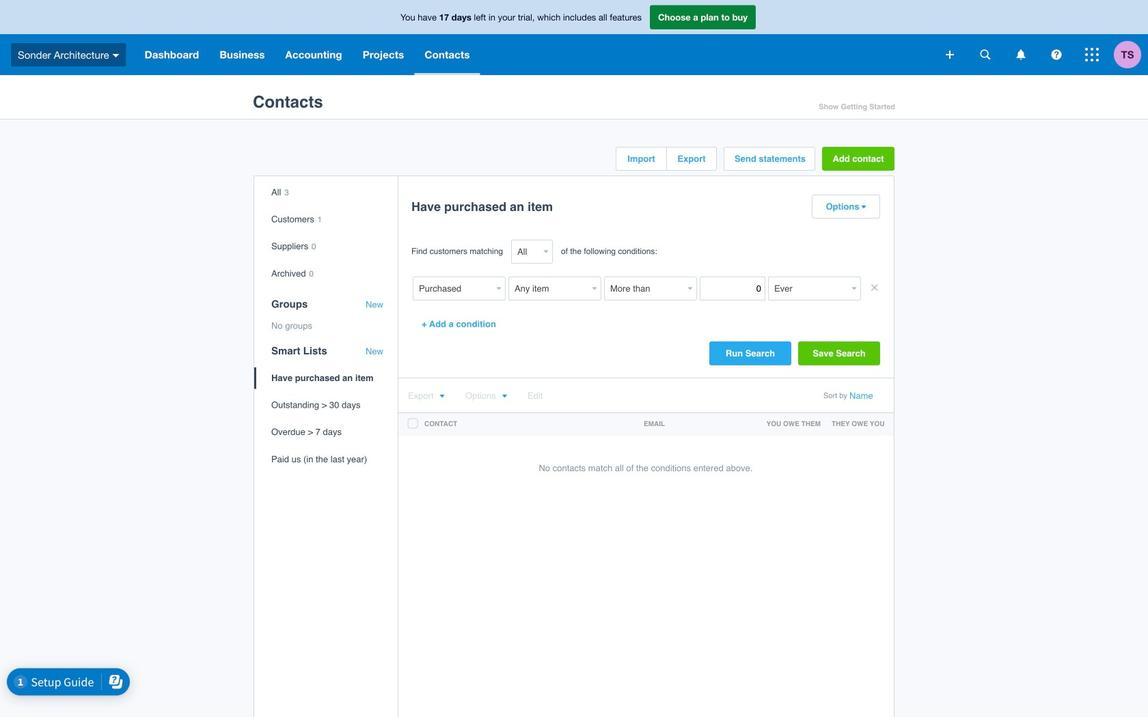 Task type: describe. For each thing, give the bounding box(es) containing it.
1 horizontal spatial svg image
[[1017, 50, 1026, 60]]

All text field
[[511, 240, 541, 264]]

0 horizontal spatial svg image
[[946, 51, 954, 59]]

0 horizontal spatial svg image
[[113, 54, 119, 57]]

2 horizontal spatial el image
[[861, 205, 867, 210]]

1 horizontal spatial svg image
[[981, 50, 991, 60]]

2 horizontal spatial svg image
[[1052, 50, 1062, 60]]

0 horizontal spatial el image
[[439, 394, 445, 399]]



Task type: vqa. For each thing, say whether or not it's contained in the screenshot.
the bottommost A
no



Task type: locate. For each thing, give the bounding box(es) containing it.
None text field
[[604, 277, 685, 301], [700, 277, 766, 301], [604, 277, 685, 301], [700, 277, 766, 301]]

el image
[[861, 205, 867, 210], [439, 394, 445, 399], [502, 394, 507, 399]]

svg image
[[981, 50, 991, 60], [1052, 50, 1062, 60], [113, 54, 119, 57]]

None text field
[[413, 277, 494, 301], [509, 277, 589, 301], [768, 277, 849, 301], [413, 277, 494, 301], [509, 277, 589, 301], [768, 277, 849, 301]]

svg image
[[1086, 48, 1099, 62], [1017, 50, 1026, 60], [946, 51, 954, 59]]

1 horizontal spatial el image
[[502, 394, 507, 399]]

2 horizontal spatial svg image
[[1086, 48, 1099, 62]]

banner
[[0, 0, 1149, 75]]



